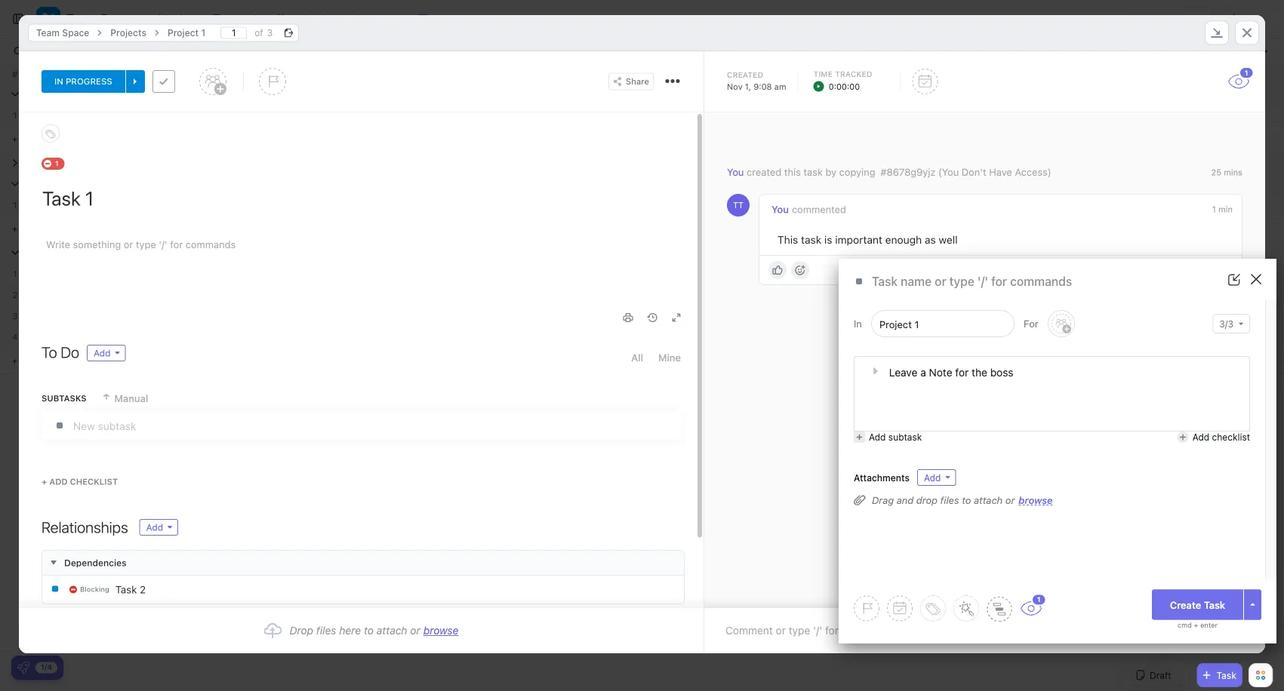Task type: describe. For each thing, give the bounding box(es) containing it.
task right blocking
[[115, 584, 137, 596]]

set priority image inside row group
[[632, 307, 655, 329]]

space for team space link
[[62, 28, 89, 38]]

enough
[[886, 234, 923, 246]]

urgent
[[48, 87, 83, 100]]

urgent cell
[[0, 84, 1284, 104]]

turtle
[[213, 110, 239, 121]]

set priority image
[[632, 328, 655, 351]]

3/3
[[1220, 319, 1234, 329]]

3 new from the top
[[20, 356, 37, 366]]

projects link
[[103, 24, 154, 42]]

correct typos
[[49, 110, 112, 121]]

1 horizontal spatial share
[[1241, 14, 1265, 24]]

onboarding checklist button element
[[17, 662, 29, 675]]

in
[[854, 318, 863, 330]]

typos
[[86, 110, 112, 121]]

1 1 2 3 1 4
[[12, 110, 18, 342]]

of 3
[[255, 28, 273, 38]]

0:00:00 button
[[814, 80, 882, 93]]

and
[[897, 495, 914, 506]]

list
[[174, 12, 192, 25]]

board
[[227, 12, 257, 25]]

1 min
[[1213, 205, 1234, 215]]

have
[[990, 167, 1013, 178]]

press space to select this row. row containing 4
[[0, 327, 30, 348]]

task left do
[[40, 356, 58, 366]]

browse inside drag and drop files to attach or browse
[[1019, 495, 1053, 506]]

assignees button
[[1048, 42, 1119, 60]]

create task
[[1171, 600, 1226, 611]]

to do cell
[[332, 105, 483, 125]]

9:08
[[754, 82, 773, 91]]

task body element
[[19, 113, 704, 616]]

Set task position in this List number field
[[221, 27, 247, 39]]

checklist inside the task body element
[[70, 477, 118, 487]]

task history region
[[705, 113, 1266, 609]]

well
[[939, 234, 958, 246]]

of
[[255, 28, 263, 38]]

drag and drop files to attach or browse
[[872, 495, 1053, 506]]

drop
[[290, 625, 314, 638]]

files inside drag and drop files to attach or browse
[[941, 495, 960, 506]]

no priority (4)
[[48, 246, 123, 258]]

team space link
[[29, 24, 97, 42]]

(4)
[[109, 247, 123, 258]]

25 mins
[[1212, 168, 1243, 178]]

drag
[[872, 495, 894, 506]]

#
[[12, 69, 18, 79]]

browse inside dialog
[[424, 625, 459, 638]]

note
[[930, 366, 953, 379]]

automations
[[1129, 14, 1184, 24]]

New subtask text field
[[73, 412, 681, 440]]

team space for team space link
[[36, 28, 89, 38]]

browse link
[[424, 625, 459, 638]]

0 horizontal spatial or
[[410, 625, 421, 638]]

manual
[[114, 393, 148, 405]]

gantt link
[[371, 0, 405, 38]]

0 vertical spatial task
[[804, 167, 823, 178]]

access)
[[1016, 167, 1052, 178]]

do
[[61, 344, 79, 361]]

mine
[[659, 352, 681, 364]]

2 inside press space to select this row. row
[[59, 200, 65, 211]]

attachments
[[854, 473, 910, 483]]

in progress button
[[42, 70, 125, 93]]

0:00:00
[[829, 82, 861, 91]]

me button
[[1013, 42, 1048, 60]]

2 new task from the top
[[20, 224, 58, 233]]

space for 'team space' button
[[100, 12, 136, 26]]

attach inside drag and drop files to attach or browse
[[974, 495, 1003, 506]]

task 2 inside press space to select this row. row
[[36, 200, 65, 211]]

team for team space link
[[36, 28, 60, 38]]

project
[[168, 28, 199, 38]]

row group containing urgent
[[0, 84, 1284, 375]]

tasks...
[[60, 46, 91, 57]]

no
[[48, 246, 62, 258]]

set priority element inside task details element
[[259, 68, 286, 95]]

2 inside the 1 1 2 3 1 4
[[13, 290, 18, 300]]

calendar
[[292, 12, 337, 25]]

by
[[826, 167, 837, 178]]

list link
[[174, 0, 199, 38]]

add checklist
[[1193, 432, 1251, 443]]

the
[[972, 366, 988, 379]]

dependencies
[[64, 558, 127, 569]]

monday
[[489, 110, 525, 121]]

task locations element
[[19, 15, 1266, 51]]

drop files here to attach or browse
[[290, 625, 459, 638]]

to
[[42, 344, 57, 361]]

leave
[[890, 366, 918, 379]]

#8678g9yjz
[[881, 167, 936, 178]]

1 inside the task body element
[[55, 160, 59, 168]]

to inside dialog
[[364, 625, 374, 638]]

task inside press space to select this row. row
[[36, 200, 56, 211]]

priority
[[65, 246, 102, 258]]

you created this task by copying #8678g9yjz (you don't have access)
[[727, 167, 1052, 178]]

gantt
[[371, 12, 399, 25]]

onboarding checklist button image
[[17, 662, 29, 675]]

manual button
[[102, 386, 148, 412]]

dialog containing to do
[[19, 15, 1266, 654]]

created
[[727, 70, 764, 79]]

4
[[12, 332, 18, 342]]

mine link
[[659, 345, 681, 371]]

create
[[1171, 600, 1202, 611]]

all link
[[632, 345, 644, 371]]

important
[[836, 234, 883, 246]]

board link
[[227, 0, 263, 38]]

subtasks inside the task body element
[[42, 394, 87, 404]]

task down enter
[[1217, 671, 1237, 681]]

1 inside task locations element
[[201, 28, 206, 38]]

terry turtle
[[187, 110, 239, 121]]

drop
[[917, 495, 938, 506]]

cmd + enter
[[1178, 622, 1219, 630]]



Task type: locate. For each thing, give the bounding box(es) containing it.
this task is important enough as well
[[778, 234, 958, 246]]

blocking
[[80, 586, 109, 594]]

press space to select this row. row containing 2
[[0, 285, 30, 306]]

0 vertical spatial team space
[[66, 12, 136, 26]]

team space up search tasks... in the top left of the page
[[36, 28, 89, 38]]

2 horizontal spatial set priority image
[[854, 596, 880, 622]]

1 vertical spatial team
[[36, 28, 60, 38]]

to left do
[[341, 111, 353, 121]]

0 vertical spatial attach
[[974, 495, 1003, 506]]

0 horizontal spatial subtasks
[[42, 394, 87, 404]]

as
[[925, 234, 937, 246]]

task 2
[[36, 200, 65, 211], [115, 584, 146, 596]]

1 vertical spatial files
[[316, 625, 337, 638]]

team inside task locations element
[[36, 28, 60, 38]]

row group
[[0, 84, 30, 375], [0, 84, 1284, 375], [30, 84, 786, 375], [1246, 84, 1284, 375], [1246, 627, 1284, 652]]

0 vertical spatial browse
[[1019, 495, 1053, 506]]

2 vertical spatial new
[[20, 356, 37, 366]]

in
[[54, 77, 63, 87]]

search
[[28, 46, 58, 57]]

0 vertical spatial new task
[[20, 134, 58, 144]]

task settings image
[[671, 79, 675, 83]]

checklist
[[1213, 432, 1251, 443], [70, 477, 118, 487]]

1 horizontal spatial set priority image
[[632, 307, 655, 329]]

new task
[[20, 134, 58, 144], [20, 224, 58, 233], [20, 356, 58, 366]]

subtask
[[889, 432, 923, 443]]

3 new task from the top
[[20, 356, 58, 366]]

1 inside task history region
[[1213, 205, 1217, 215]]

1 horizontal spatial space
[[100, 12, 136, 26]]

space inside team space link
[[62, 28, 89, 38]]

task right the 1 1 2 3 1 4 on the left top
[[36, 200, 56, 211]]

project 1
[[168, 28, 206, 38]]

0 vertical spatial or
[[1006, 495, 1016, 506]]

1 vertical spatial or
[[410, 625, 421, 638]]

0 vertical spatial space
[[100, 12, 136, 26]]

0 vertical spatial you
[[727, 167, 744, 178]]

+
[[42, 477, 47, 487], [1195, 622, 1199, 630]]

this
[[778, 234, 799, 246]]

space inside 'team space' button
[[100, 12, 136, 26]]

0 vertical spatial share
[[1241, 14, 1265, 24]]

2 horizontal spatial to
[[963, 495, 972, 506]]

1 vertical spatial 2
[[13, 290, 18, 300]]

attach
[[974, 495, 1003, 506], [377, 625, 408, 638]]

0 horizontal spatial checklist
[[70, 477, 118, 487]]

don't
[[962, 167, 987, 178]]

add button
[[87, 345, 126, 362], [918, 470, 957, 486], [140, 520, 178, 536]]

0 vertical spatial set priority image
[[259, 68, 286, 95]]

enter
[[1201, 622, 1219, 630]]

you for you commented
[[772, 204, 789, 215]]

to do
[[341, 111, 368, 121]]

+ inside the task body element
[[42, 477, 47, 487]]

team space up projects
[[66, 12, 136, 26]]

task up enter
[[1205, 600, 1226, 611]]

1 horizontal spatial 3
[[267, 28, 273, 38]]

task down correct at the top of the page
[[40, 134, 58, 144]]

progress
[[66, 77, 112, 87]]

1 vertical spatial new task
[[20, 224, 58, 233]]

browse
[[1019, 495, 1053, 506], [424, 625, 459, 638]]

press space to select this row. row
[[0, 105, 30, 126], [30, 105, 786, 128], [0, 195, 30, 216], [30, 195, 786, 218], [0, 264, 30, 285], [30, 264, 786, 287], [0, 285, 30, 306], [30, 285, 786, 308], [0, 306, 30, 327], [30, 306, 786, 329], [0, 327, 30, 348], [30, 327, 786, 351], [30, 627, 786, 653]]

1 horizontal spatial checklist
[[1213, 432, 1251, 443]]

1 vertical spatial task
[[802, 234, 822, 246]]

automations button
[[1121, 8, 1192, 30]]

to inside cell
[[341, 111, 353, 121]]

1 vertical spatial set priority image
[[632, 307, 655, 329]]

press space to select this row. row containing 3
[[0, 306, 30, 327]]

+ right cmd
[[1195, 622, 1199, 630]]

normal priority element
[[632, 196, 780, 218]]

1 horizontal spatial share button
[[1222, 7, 1271, 31]]

all
[[632, 352, 644, 364]]

set priority image
[[259, 68, 286, 95], [632, 307, 655, 329], [854, 596, 880, 622]]

0 horizontal spatial attach
[[377, 625, 408, 638]]

1/4
[[41, 664, 52, 672]]

1 vertical spatial you
[[772, 204, 789, 215]]

in progress
[[54, 77, 112, 87]]

attach right the here
[[377, 625, 408, 638]]

(1)
[[90, 88, 102, 100]]

task up no
[[40, 224, 58, 233]]

grid containing urgent
[[0, 65, 1285, 653]]

calendar link
[[292, 0, 343, 38]]

relationships
[[42, 519, 128, 537]]

1 new from the top
[[20, 134, 37, 144]]

3 up 4
[[12, 311, 18, 321]]

set priority image inside task details element
[[259, 68, 286, 95]]

attach right drop
[[974, 495, 1003, 506]]

2 right blocking
[[140, 584, 146, 596]]

subtasks
[[966, 46, 1005, 57], [42, 394, 87, 404]]

team space inside 'team space' button
[[66, 12, 136, 26]]

3
[[267, 28, 273, 38], [12, 311, 18, 321]]

subtasks inside button
[[966, 46, 1005, 57]]

tracked
[[836, 69, 873, 78]]

no priority cell
[[0, 242, 1284, 263]]

+ up relationships
[[42, 477, 47, 487]]

0 vertical spatial +
[[42, 477, 47, 487]]

3/3 button
[[1213, 314, 1251, 334]]

team space inside team space link
[[36, 28, 89, 38]]

new task right the 1 1 2 3 1 4 on the left top
[[20, 224, 58, 233]]

1 vertical spatial new
[[20, 224, 37, 233]]

or
[[1006, 495, 1016, 506], [410, 625, 421, 638]]

0 horizontal spatial to
[[341, 111, 353, 121]]

assignees
[[1068, 46, 1112, 57]]

1 vertical spatial checklist
[[70, 477, 118, 487]]

nov
[[727, 82, 743, 91]]

row group containing correct typos
[[30, 84, 786, 375]]

0 horizontal spatial share button
[[609, 73, 654, 90]]

new
[[20, 134, 37, 144], [20, 224, 37, 233], [20, 356, 37, 366]]

cell
[[0, 174, 1284, 194], [181, 195, 332, 215], [332, 195, 483, 215], [483, 195, 635, 215], [30, 264, 181, 284], [181, 264, 332, 284], [332, 264, 483, 284], [483, 264, 635, 284], [30, 285, 181, 305], [181, 285, 332, 305], [332, 285, 483, 305], [483, 285, 635, 305], [30, 306, 181, 326], [181, 306, 332, 326], [332, 306, 483, 326], [483, 306, 635, 326], [181, 327, 332, 347], [332, 327, 483, 347], [483, 327, 635, 347], [483, 627, 635, 652]]

0 horizontal spatial 3
[[12, 311, 18, 321]]

mins
[[1225, 168, 1243, 178]]

add button for relationships
[[140, 520, 178, 536]]

to right the here
[[364, 625, 374, 638]]

1 vertical spatial +
[[1195, 622, 1199, 630]]

subtasks down the to do
[[42, 394, 87, 404]]

team inside button
[[66, 12, 97, 26]]

correct
[[49, 110, 84, 121]]

Search tasks... text field
[[28, 41, 153, 62]]

0 horizontal spatial browse
[[424, 625, 459, 638]]

2 new from the top
[[20, 224, 37, 233]]

task 2 inside the task body element
[[115, 584, 146, 596]]

add button right relationships
[[140, 520, 178, 536]]

0 horizontal spatial +
[[42, 477, 47, 487]]

copying
[[840, 167, 876, 178]]

minimize task image
[[1212, 28, 1224, 38]]

project 1 link
[[160, 24, 213, 42]]

1 vertical spatial browse
[[424, 625, 459, 638]]

3 inside task locations element
[[267, 28, 273, 38]]

1 horizontal spatial task 2
[[115, 584, 146, 596]]

1 vertical spatial share button
[[609, 73, 654, 90]]

2 vertical spatial to
[[364, 625, 374, 638]]

task
[[804, 167, 823, 178], [802, 234, 822, 246]]

1 vertical spatial 3
[[12, 311, 18, 321]]

task left by
[[804, 167, 823, 178]]

row
[[30, 65, 786, 83]]

this
[[785, 167, 801, 178]]

task 2 right blocking
[[115, 584, 146, 596]]

1 inside task details element
[[1246, 69, 1249, 77]]

tt
[[733, 201, 744, 211]]

commented
[[792, 204, 847, 215]]

files
[[941, 495, 960, 506], [316, 625, 337, 638]]

here
[[339, 625, 361, 638]]

team space for 'team space' button
[[66, 12, 136, 26]]

table link
[[434, 0, 467, 38]]

0 vertical spatial task 2
[[36, 200, 65, 211]]

to inside drag and drop files to attach or browse
[[963, 495, 972, 506]]

0 horizontal spatial team
[[36, 28, 60, 38]]

cmd
[[1178, 622, 1193, 630]]

0 vertical spatial 3
[[267, 28, 273, 38]]

space up tasks...
[[62, 28, 89, 38]]

1 horizontal spatial team
[[66, 12, 97, 26]]

you for you created this task by copying #8678g9yjz (you don't have access)
[[727, 167, 744, 178]]

0 horizontal spatial task 2
[[36, 200, 65, 211]]

monday cell
[[483, 105, 635, 125]]

3 inside the 1 1 2 3 1 4
[[12, 311, 18, 321]]

+ add checklist
[[42, 477, 118, 487]]

1 vertical spatial to
[[963, 495, 972, 506]]

1 vertical spatial subtasks
[[42, 394, 87, 404]]

1 horizontal spatial attach
[[974, 495, 1003, 506]]

for
[[956, 366, 969, 379]]

or inside drag and drop files to attach or browse
[[1006, 495, 1016, 506]]

0 vertical spatial checklist
[[1213, 432, 1251, 443]]

to
[[341, 111, 353, 121], [963, 495, 972, 506], [364, 625, 374, 638]]

1 horizontal spatial add button
[[140, 520, 178, 536]]

showing
[[927, 46, 963, 57]]

1 horizontal spatial browse
[[1019, 495, 1053, 506]]

2 vertical spatial 2
[[140, 584, 146, 596]]

3 right of at the top left
[[267, 28, 273, 38]]

add button for to do
[[87, 345, 126, 362]]

new task left do
[[20, 356, 58, 366]]

to right drop
[[963, 495, 972, 506]]

you
[[727, 167, 744, 178], [772, 204, 789, 215]]

Edit task name text field
[[42, 186, 681, 212]]

files right drop
[[941, 495, 960, 506]]

terry turtle cell
[[181, 105, 332, 125]]

0 horizontal spatial space
[[62, 28, 89, 38]]

team for 'team space' button
[[66, 12, 97, 26]]

0 horizontal spatial set priority image
[[259, 68, 286, 95]]

0 vertical spatial to
[[341, 111, 353, 121]]

1 horizontal spatial subtasks
[[966, 46, 1005, 57]]

1 horizontal spatial to
[[364, 625, 374, 638]]

am
[[775, 82, 787, 91]]

share button inside task details element
[[609, 73, 654, 90]]

task details element
[[19, 51, 1266, 113]]

1 horizontal spatial you
[[772, 204, 789, 215]]

0 horizontal spatial files
[[316, 625, 337, 638]]

time tracked
[[814, 69, 873, 78]]

1 horizontal spatial 1 button
[[1228, 66, 1255, 89]]

0 vertical spatial add button
[[87, 345, 126, 362]]

task left is
[[802, 234, 822, 246]]

2 inside the task body element
[[140, 584, 146, 596]]

1 vertical spatial attach
[[377, 625, 408, 638]]

to do
[[42, 344, 79, 361]]

1 vertical spatial task 2
[[115, 584, 146, 596]]

you left created
[[727, 167, 744, 178]]

team up "search"
[[36, 28, 60, 38]]

time
[[814, 69, 833, 78]]

1 horizontal spatial +
[[1195, 622, 1199, 630]]

me
[[1029, 46, 1042, 57]]

0 vertical spatial subtasks
[[966, 46, 1005, 57]]

1 vertical spatial team space
[[36, 28, 89, 38]]

2 up 4
[[13, 290, 18, 300]]

dialog
[[19, 15, 1266, 654]]

press space to select this row. row containing correct typos
[[30, 105, 786, 128]]

share button
[[1222, 7, 1271, 31], [609, 73, 654, 90]]

0 vertical spatial team
[[66, 12, 97, 26]]

0 vertical spatial 1 button
[[1228, 66, 1255, 89]]

1 horizontal spatial or
[[1006, 495, 1016, 506]]

files left the here
[[316, 625, 337, 638]]

2 vertical spatial new task
[[20, 356, 58, 366]]

a
[[921, 366, 927, 379]]

you up this
[[772, 204, 789, 215]]

showing subtasks button
[[910, 42, 1010, 60]]

1 vertical spatial space
[[62, 28, 89, 38]]

new task down correct at the top of the page
[[20, 134, 58, 144]]

add button up drop
[[918, 470, 957, 486]]

set priority element
[[259, 68, 286, 95], [632, 307, 655, 329], [632, 328, 655, 351], [854, 596, 880, 622]]

grid
[[0, 65, 1285, 653]]

add subtask
[[869, 432, 923, 443]]

0 horizontal spatial you
[[727, 167, 744, 178]]

0 horizontal spatial 1 button
[[1021, 594, 1047, 617]]

2 vertical spatial add button
[[140, 520, 178, 536]]

showing subtasks
[[927, 46, 1005, 57]]

0 vertical spatial new
[[20, 134, 37, 144]]

1 horizontal spatial 2
[[59, 200, 65, 211]]

is
[[825, 234, 833, 246]]

2 horizontal spatial 2
[[140, 584, 146, 596]]

0 horizontal spatial share
[[626, 77, 650, 86]]

subtasks right showing
[[966, 46, 1005, 57]]

do
[[355, 111, 368, 121]]

0 vertical spatial 2
[[59, 200, 65, 211]]

1 vertical spatial 1 button
[[1021, 594, 1047, 617]]

press space to select this row. row containing task 2
[[30, 195, 786, 218]]

created nov 1, 9:08 am
[[727, 70, 787, 91]]

0 vertical spatial files
[[941, 495, 960, 506]]

1 vertical spatial share
[[626, 77, 650, 86]]

space up projects
[[100, 12, 136, 26]]

1 horizontal spatial files
[[941, 495, 960, 506]]

boss
[[991, 366, 1014, 379]]

2 vertical spatial set priority image
[[854, 596, 880, 622]]

25
[[1212, 168, 1222, 178]]

team space button
[[60, 2, 136, 36]]

blocking button
[[69, 581, 115, 600]]

add button for attachments
[[918, 470, 957, 486]]

2 up no
[[59, 200, 65, 211]]

1 vertical spatial add button
[[918, 470, 957, 486]]

team up tasks...
[[66, 12, 97, 26]]

0 vertical spatial share button
[[1222, 7, 1271, 31]]

add button right do
[[87, 345, 126, 362]]

share inside task details element
[[626, 77, 650, 86]]

(you
[[939, 167, 960, 178]]

team
[[66, 12, 97, 26], [36, 28, 60, 38]]

0 horizontal spatial 2
[[13, 290, 18, 300]]

row group containing 1 1 2 3 1 4
[[0, 84, 30, 375]]

reply
[[1211, 266, 1234, 275]]

task
[[40, 134, 58, 144], [36, 200, 56, 211], [40, 224, 58, 233], [40, 356, 58, 366], [115, 584, 137, 596], [1205, 600, 1226, 611], [1217, 671, 1237, 681]]

1 new task from the top
[[20, 134, 58, 144]]

0 horizontal spatial add button
[[87, 345, 126, 362]]

2 horizontal spatial add button
[[918, 470, 957, 486]]

task 2 right the 1 1 2 3 1 4 on the left top
[[36, 200, 65, 211]]

Task name or type '/' for commands text field
[[872, 274, 1203, 290]]

table
[[434, 12, 461, 25]]



Task type: vqa. For each thing, say whether or not it's contained in the screenshot.
tree
no



